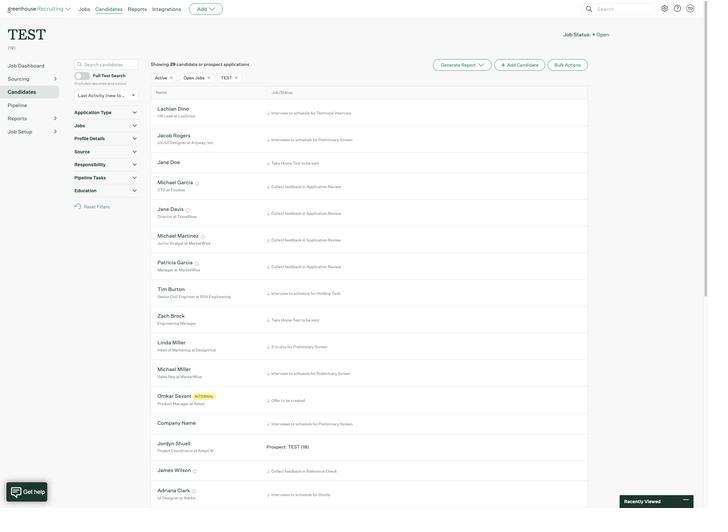 Task type: vqa. For each thing, say whether or not it's contained in the screenshot.
Add
yes



Task type: locate. For each thing, give the bounding box(es) containing it.
(includes
[[74, 81, 91, 86]]

0 vertical spatial miller
[[172, 339, 186, 346]]

0 vertical spatial be
[[306, 161, 311, 166]]

0 vertical spatial candidates
[[95, 6, 123, 12]]

1 vertical spatial home
[[281, 318, 292, 323]]

be for 1st take home test to be sent link from the top of the page
[[306, 161, 311, 166]]

open right 'status:'
[[597, 31, 610, 37]]

clark
[[178, 487, 190, 494]]

1 horizontal spatial open
[[597, 31, 610, 37]]

garcia
[[177, 179, 193, 186], [177, 259, 193, 266]]

adobe
[[184, 496, 196, 500]]

home
[[281, 161, 292, 166], [281, 318, 292, 323]]

reports link left the integrations link
[[128, 6, 147, 12]]

(19) up collect feedback in reference check
[[301, 444, 309, 449]]

job setup
[[8, 128, 32, 135]]

rep
[[168, 374, 175, 379]]

civil
[[170, 294, 178, 299]]

tim burton senior civil engineer at rsa engineering
[[158, 286, 231, 299]]

collect feedback in application review for michael garcia
[[272, 184, 341, 189]]

actions
[[565, 62, 581, 67]]

active
[[155, 75, 167, 80]]

1 michael from the top
[[158, 179, 176, 186]]

job for job dashboard
[[8, 62, 17, 69]]

0 horizontal spatial (19)
[[8, 45, 16, 51]]

engineering down the zach brock link
[[158, 321, 179, 326]]

1 horizontal spatial reports
[[128, 6, 147, 12]]

1 horizontal spatial reports link
[[128, 6, 147, 12]]

3 collect feedback in application review link from the top
[[266, 237, 343, 243]]

2 review from the top
[[328, 211, 341, 216]]

at left rsa
[[196, 294, 199, 299]]

jane inside jane doe link
[[158, 159, 169, 165]]

1 vertical spatial job
[[8, 62, 17, 69]]

0 vertical spatial interviews to schedule for preliminary screen
[[272, 137, 353, 142]]

candidates down sourcing
[[8, 89, 36, 95]]

1 vertical spatial open
[[184, 75, 194, 80]]

screen inside 'link'
[[338, 371, 351, 376]]

1 horizontal spatial test
[[221, 75, 232, 80]]

interviews to schedule for preliminary screen down interview to schedule for technical interview
[[272, 137, 353, 142]]

0 horizontal spatial pipeline
[[8, 102, 27, 108]]

5 feedback from the top
[[285, 469, 302, 474]]

candidates link down sourcing 'link'
[[8, 88, 57, 96]]

at inside michael miller sales rep at marketwise
[[176, 374, 180, 379]]

29
[[170, 61, 176, 67]]

1 vertical spatial take home test to be sent
[[272, 318, 319, 323]]

miller down "marketing"
[[177, 366, 191, 373]]

reports
[[128, 6, 147, 12], [8, 115, 27, 121]]

0 vertical spatial take
[[272, 161, 280, 166]]

test down applications
[[221, 75, 232, 80]]

0 vertical spatial name
[[156, 90, 167, 95]]

test for 1st take home test to be sent link from the top of the page
[[293, 161, 301, 166]]

0 vertical spatial designer
[[170, 140, 186, 145]]

job for job status:
[[564, 31, 573, 37]]

internal
[[195, 394, 214, 399]]

0 horizontal spatial candidates link
[[8, 88, 57, 96]]

marketwise down patricia garcia has been in application review for more than 5 days image
[[179, 268, 200, 272]]

interviews to schedule for preliminary screen link
[[266, 137, 354, 143], [266, 421, 354, 427]]

interviews for ux/ui designer at anyway, inc.
[[272, 137, 290, 142]]

pipeline down sourcing
[[8, 102, 27, 108]]

preliminary for jacob rogers
[[319, 137, 339, 142]]

collect feedback in application review for patricia garcia
[[272, 264, 341, 269]]

michael garcia has been in application review for more than 5 days image
[[194, 182, 200, 186]]

interview inside interview to schedule for holding tank link
[[272, 291, 288, 296]]

designer down "adriana clark" link
[[162, 496, 179, 500]]

recently
[[624, 499, 644, 504]]

4 in from the top
[[302, 264, 306, 269]]

0 vertical spatial take home test to be sent
[[272, 161, 319, 166]]

candidates link right jobs link
[[95, 6, 123, 12]]

rsa
[[200, 294, 208, 299]]

generate report
[[441, 62, 476, 67]]

adept inside 'jordyn shuell project coordinator at adept ai'
[[198, 448, 209, 453]]

at down patricia garcia link
[[174, 268, 178, 272]]

check
[[326, 469, 337, 474]]

garcia up foodies
[[177, 179, 193, 186]]

1 vertical spatial manager
[[180, 321, 196, 326]]

manager down brock
[[180, 321, 196, 326]]

name down active
[[156, 90, 167, 95]]

jane up director
[[158, 206, 169, 212]]

jane doe
[[158, 159, 180, 165]]

1 interviews from the top
[[272, 137, 290, 142]]

1 horizontal spatial candidates link
[[95, 6, 123, 12]]

for for jacob rogers
[[313, 137, 318, 142]]

michael up cto at foodies
[[158, 179, 176, 186]]

test (19)
[[8, 24, 46, 51]]

2 collect from the top
[[272, 211, 284, 216]]

2 jane from the top
[[158, 206, 169, 212]]

at inside lachlan dino hr lead at losdinos
[[174, 114, 177, 118]]

interview for tim burton
[[272, 291, 288, 296]]

pipeline for pipeline tasks
[[74, 175, 92, 180]]

losdinos
[[178, 114, 195, 118]]

interview to schedule for technical interview
[[272, 111, 351, 115]]

0 vertical spatial michael
[[158, 179, 176, 186]]

4 feedback from the top
[[285, 264, 302, 269]]

2 take home test to be sent link from the top
[[266, 317, 321, 323]]

schedule inside 'link'
[[294, 371, 310, 376]]

schedule down interview to schedule for technical interview link
[[296, 137, 312, 142]]

2 vertical spatial interviews
[[272, 492, 290, 497]]

1 in from the top
[[302, 184, 306, 189]]

reports link
[[128, 6, 147, 12], [8, 114, 57, 122]]

at right coordinator
[[194, 448, 197, 453]]

0 horizontal spatial test
[[8, 24, 46, 43]]

interviews to schedule for preliminary screen link down created at the bottom left of page
[[266, 421, 354, 427]]

brock
[[171, 313, 185, 319]]

0 vertical spatial take home test to be sent link
[[266, 160, 321, 166]]

designer inside jacob rogers ux/ui designer at anyway, inc.
[[170, 140, 186, 145]]

viewed
[[645, 499, 661, 504]]

0 vertical spatial open
[[597, 31, 610, 37]]

zach
[[158, 313, 170, 319]]

miller for michael miller
[[177, 366, 191, 373]]

3 collect from the top
[[272, 238, 284, 243]]

1 vertical spatial miller
[[177, 366, 191, 373]]

jane left doe
[[158, 159, 169, 165]]

schedule for lachlan dino
[[294, 111, 310, 115]]

3 in from the top
[[302, 238, 306, 243]]

bulk
[[555, 62, 564, 67]]

interviews to schedule for onsite link
[[266, 492, 332, 498]]

reset
[[84, 204, 96, 209]]

tasks
[[93, 175, 106, 180]]

0 vertical spatial home
[[281, 161, 292, 166]]

candidate reports are now available! apply filters and select "view in app" element
[[433, 59, 492, 71]]

take home test to be sent link
[[266, 160, 321, 166], [266, 317, 321, 323]]

job for job setup
[[8, 128, 17, 135]]

michael up the junior
[[158, 233, 176, 239]]

pipeline for pipeline
[[8, 102, 27, 108]]

1 vertical spatial test
[[221, 75, 232, 80]]

jobs link
[[78, 6, 90, 12]]

manager inside zach brock engineering manager
[[180, 321, 196, 326]]

at right the rep
[[176, 374, 180, 379]]

1 jane from the top
[[158, 159, 169, 165]]

1 vertical spatial garcia
[[177, 259, 193, 266]]

jane inside jane davis link
[[158, 206, 169, 212]]

application
[[74, 110, 100, 115], [307, 184, 327, 189], [307, 211, 327, 216], [307, 238, 327, 243], [307, 264, 327, 269]]

0 vertical spatial job
[[564, 31, 573, 37]]

tank
[[332, 291, 341, 296]]

0 vertical spatial reports
[[128, 6, 147, 12]]

jane davis has been in application review for more than 5 days image
[[185, 209, 191, 212]]

4 review from the top
[[328, 264, 341, 269]]

open for open
[[597, 31, 610, 37]]

interview to schedule for preliminary screen
[[272, 371, 351, 376]]

0 vertical spatial interviews
[[272, 137, 290, 142]]

1 vertical spatial sent
[[311, 318, 319, 323]]

adriana
[[158, 487, 176, 494]]

1 test from the top
[[293, 161, 301, 166]]

collect for patricia garcia
[[272, 264, 284, 269]]

jacob rogers link
[[158, 132, 191, 140]]

1 horizontal spatial (19)
[[301, 444, 309, 449]]

report
[[462, 62, 476, 67]]

5 in from the top
[[302, 469, 306, 474]]

0 vertical spatial jane
[[158, 159, 169, 165]]

2 horizontal spatial test
[[288, 444, 300, 449]]

activity
[[88, 93, 104, 98]]

0 vertical spatial jobs
[[78, 6, 90, 12]]

zach brock engineering manager
[[158, 313, 196, 326]]

1 vertical spatial pipeline
[[74, 175, 92, 180]]

1 vertical spatial engineering
[[158, 321, 179, 326]]

to
[[117, 93, 121, 98], [289, 111, 293, 115], [291, 137, 295, 142], [302, 161, 305, 166], [289, 291, 293, 296], [302, 318, 305, 323], [289, 371, 293, 376], [281, 398, 285, 403], [291, 422, 295, 427], [291, 492, 295, 497]]

0 vertical spatial engineering
[[209, 294, 231, 299]]

name right company
[[182, 420, 196, 426]]

sent for 1st take home test to be sent link from the top of the page
[[311, 161, 319, 166]]

in for michael garcia
[[302, 184, 306, 189]]

1 horizontal spatial candidates
[[95, 6, 123, 12]]

showing 29 candidate or prospect applications
[[151, 61, 249, 67]]

test for 1st take home test to be sent link from the bottom of the page
[[293, 318, 301, 323]]

3 review from the top
[[328, 238, 341, 243]]

1 vertical spatial take home test to be sent link
[[266, 317, 321, 323]]

head
[[158, 348, 167, 352]]

4 collect from the top
[[272, 264, 284, 269]]

0 vertical spatial test
[[293, 161, 301, 166]]

1 vertical spatial interviews to schedule for preliminary screen link
[[266, 421, 354, 427]]

engineering right rsa
[[209, 294, 231, 299]]

miller inside linda miller head of marketing at designhub
[[172, 339, 186, 346]]

recently viewed
[[624, 499, 661, 504]]

4 collect feedback in application review link from the top
[[266, 264, 343, 270]]

1 vertical spatial reports
[[8, 115, 27, 121]]

0 vertical spatial test
[[8, 24, 46, 43]]

1 horizontal spatial engineering
[[209, 294, 231, 299]]

1 collect feedback in application review link from the top
[[266, 184, 343, 190]]

1 collect from the top
[[272, 184, 284, 189]]

2 vertical spatial michael
[[158, 366, 176, 373]]

test right prospect:
[[288, 444, 300, 449]]

0 horizontal spatial add
[[197, 6, 207, 12]]

0 vertical spatial (19)
[[8, 45, 16, 51]]

2 sent from the top
[[311, 318, 319, 323]]

marketwise down michael martinez has been in application review for more than 5 days image
[[189, 241, 210, 246]]

1 vertical spatial michael
[[158, 233, 176, 239]]

configure image
[[661, 5, 669, 12]]

at inside tim burton senior civil engineer at rsa engineering
[[196, 294, 199, 299]]

analyst
[[170, 241, 184, 246]]

reports up job setup
[[8, 115, 27, 121]]

technical
[[317, 111, 334, 115]]

jordyn shuell link
[[158, 440, 191, 448]]

interview for lachlan dino
[[272, 111, 288, 115]]

preliminary inside 'link'
[[317, 371, 337, 376]]

collect for jane davis
[[272, 211, 284, 216]]

5 collect from the top
[[272, 469, 284, 474]]

manager down patricia at the left bottom
[[158, 268, 174, 272]]

1 vertical spatial jane
[[158, 206, 169, 212]]

ux/ui
[[158, 140, 169, 145]]

2 vertical spatial be
[[286, 398, 290, 403]]

interview for michael miller
[[272, 371, 288, 376]]

0 horizontal spatial engineering
[[158, 321, 179, 326]]

1 feedback from the top
[[285, 184, 302, 189]]

2 take home test to be sent from the top
[[272, 318, 319, 323]]

2 collect feedback in application review from the top
[[272, 211, 341, 216]]

job left setup
[[8, 128, 17, 135]]

designer down jacob rogers "link"
[[170, 140, 186, 145]]

michael inside michael miller sales rep at marketwise
[[158, 366, 176, 373]]

marketwise down michael miller link
[[181, 374, 202, 379]]

1 take from the top
[[272, 161, 280, 166]]

miller up "marketing"
[[172, 339, 186, 346]]

dino
[[178, 105, 189, 112]]

manager down savant
[[173, 401, 189, 406]]

michael martinez
[[158, 233, 199, 239]]

job left 'status:'
[[564, 31, 573, 37]]

job up sourcing
[[8, 62, 17, 69]]

1 vertical spatial reports link
[[8, 114, 57, 122]]

bulk actions link
[[548, 59, 588, 71]]

michael inside michael martinez link
[[158, 233, 176, 239]]

1 vertical spatial add
[[507, 62, 516, 67]]

for for tim burton
[[311, 291, 316, 296]]

application for michael martinez
[[307, 238, 327, 243]]

2 take from the top
[[272, 318, 280, 323]]

at inside jacob rogers ux/ui designer at anyway, inc.
[[187, 140, 191, 145]]

schedule
[[294, 111, 310, 115], [296, 137, 312, 142], [294, 291, 310, 296], [294, 371, 310, 376], [296, 422, 312, 427], [296, 492, 312, 497]]

garcia for michael garcia
[[177, 179, 193, 186]]

schedule left holding on the bottom left of page
[[294, 291, 310, 296]]

0 horizontal spatial name
[[156, 90, 167, 95]]

schedule for tim burton
[[294, 291, 310, 296]]

2 in from the top
[[302, 211, 306, 216]]

1 vertical spatial adept
[[198, 448, 209, 453]]

1 home from the top
[[281, 161, 292, 166]]

schedule left onsite
[[296, 492, 312, 497]]

0 horizontal spatial open
[[184, 75, 194, 80]]

reports left the integrations link
[[128, 6, 147, 12]]

1 review from the top
[[328, 184, 341, 189]]

profile details
[[74, 136, 105, 141]]

adriana clark link
[[158, 487, 190, 495]]

4 collect feedback in application review from the top
[[272, 264, 341, 269]]

miller inside michael miller sales rep at marketwise
[[177, 366, 191, 373]]

1 horizontal spatial pipeline
[[74, 175, 92, 180]]

bulk actions
[[555, 62, 581, 67]]

pipeline up education
[[74, 175, 92, 180]]

interview inside interview to schedule for preliminary screen 'link'
[[272, 371, 288, 376]]

test link
[[8, 18, 46, 45]]

1 vertical spatial take
[[272, 318, 280, 323]]

of
[[168, 348, 171, 352]]

2 home from the top
[[281, 318, 292, 323]]

interview to schedule for technical interview link
[[266, 110, 353, 116]]

2 vertical spatial job
[[8, 128, 17, 135]]

jane davis link
[[158, 206, 184, 213]]

test down greenhouse recruiting image
[[8, 24, 46, 43]]

james wilson has been in reference check for more than 10 days image
[[192, 469, 198, 473]]

ui designer at adobe
[[158, 496, 196, 500]]

3 feedback from the top
[[285, 238, 302, 243]]

1 vertical spatial interviews
[[272, 422, 290, 427]]

Search candidates field
[[74, 59, 139, 70]]

at right "marketing"
[[192, 348, 195, 352]]

tim burton link
[[158, 286, 185, 293]]

1 horizontal spatial add
[[507, 62, 516, 67]]

or
[[199, 61, 203, 67]]

0 vertical spatial interviews to schedule for preliminary screen link
[[266, 137, 354, 143]]

for for lachlan dino
[[311, 111, 316, 115]]

for inside 'link'
[[311, 371, 316, 376]]

review for michael martinez
[[328, 238, 341, 243]]

michael inside michael garcia link
[[158, 179, 176, 186]]

garcia up manager at marketwise
[[177, 259, 193, 266]]

collect feedback in application review link for michael garcia
[[266, 184, 343, 190]]

feedback for jane davis
[[285, 211, 302, 216]]

3 michael from the top
[[158, 366, 176, 373]]

add inside popup button
[[197, 6, 207, 12]]

0 horizontal spatial reports
[[8, 115, 27, 121]]

last activity (new to old) option
[[78, 93, 130, 98]]

interviews to schedule for preliminary screen down created at the bottom left of page
[[272, 422, 353, 427]]

schedule down 2 to-dos for preliminary screen
[[294, 371, 310, 376]]

collect feedback in application review link for jane davis
[[266, 210, 343, 216]]

collect feedback in application review link for patricia garcia
[[266, 264, 343, 270]]

application type
[[74, 110, 111, 115]]

3 interviews from the top
[[272, 492, 290, 497]]

schedule left technical
[[294, 111, 310, 115]]

omkar
[[158, 393, 174, 399]]

manager
[[158, 268, 174, 272], [180, 321, 196, 326], [173, 401, 189, 406]]

feedback
[[285, 184, 302, 189], [285, 211, 302, 216], [285, 238, 302, 243], [285, 264, 302, 269], [285, 469, 302, 474]]

1 vertical spatial interviews to schedule for preliminary screen
[[272, 422, 353, 427]]

application for michael garcia
[[307, 184, 327, 189]]

screen for jacob rogers
[[340, 137, 353, 142]]

add button
[[189, 3, 223, 15]]

be inside offer to be created link
[[286, 398, 290, 403]]

schedule for jacob rogers
[[296, 137, 312, 142]]

0 vertical spatial add
[[197, 6, 207, 12]]

0 horizontal spatial reports link
[[8, 114, 57, 122]]

Search text field
[[596, 4, 648, 14]]

3 collect feedback in application review from the top
[[272, 238, 341, 243]]

1 vertical spatial test
[[293, 318, 301, 323]]

reports link down pipeline link
[[8, 114, 57, 122]]

for for michael miller
[[311, 371, 316, 376]]

candidates right jobs link
[[95, 6, 123, 12]]

davis
[[170, 206, 184, 212]]

interviews to schedule for preliminary screen link down interview to schedule for technical interview link
[[266, 137, 354, 143]]

james
[[158, 467, 173, 473]]

michael martinez link
[[158, 233, 199, 240]]

feedback inside 'link'
[[285, 469, 302, 474]]

collect for michael martinez
[[272, 238, 284, 243]]

2 interviews from the top
[[272, 422, 290, 427]]

adept down internal at the left bottom of the page
[[194, 401, 205, 406]]

2 test from the top
[[293, 318, 301, 323]]

at down rogers
[[187, 140, 191, 145]]

review
[[328, 184, 341, 189], [328, 211, 341, 216], [328, 238, 341, 243], [328, 264, 341, 269]]

1 vertical spatial candidates link
[[8, 88, 57, 96]]

2 michael from the top
[[158, 233, 176, 239]]

adept left ai
[[198, 448, 209, 453]]

add for add candidate
[[507, 62, 516, 67]]

interviews inside interviews to schedule for onsite link
[[272, 492, 290, 497]]

lead
[[164, 114, 173, 118]]

1 vertical spatial jobs
[[195, 75, 205, 80]]

0 vertical spatial manager
[[158, 268, 174, 272]]

michael miller link
[[158, 366, 191, 373]]

1 vertical spatial candidates
[[8, 89, 36, 95]]

td button
[[686, 3, 696, 14]]

at right lead
[[174, 114, 177, 118]]

0 vertical spatial pipeline
[[8, 102, 27, 108]]

open down candidate
[[184, 75, 194, 80]]

2 vertical spatial marketwise
[[181, 374, 202, 379]]

2 feedback from the top
[[285, 211, 302, 216]]

0 vertical spatial sent
[[311, 161, 319, 166]]

michael up sales
[[158, 366, 176, 373]]

offer to be created link
[[266, 397, 307, 403]]

collect feedback in application review link
[[266, 184, 343, 190], [266, 210, 343, 216], [266, 237, 343, 243], [266, 264, 343, 270]]

0 vertical spatial garcia
[[177, 179, 193, 186]]

1 vertical spatial be
[[306, 318, 311, 323]]

1 sent from the top
[[311, 161, 319, 166]]

preliminary for linda miller
[[293, 344, 314, 349]]

greenhouse recruiting image
[[8, 5, 66, 13]]

be
[[306, 161, 311, 166], [306, 318, 311, 323], [286, 398, 290, 403]]

(19) down test link
[[8, 45, 16, 51]]

details
[[90, 136, 105, 141]]

2 collect feedback in application review link from the top
[[266, 210, 343, 216]]

1 collect feedback in application review from the top
[[272, 184, 341, 189]]

1 horizontal spatial name
[[182, 420, 196, 426]]

1 take home test to be sent from the top
[[272, 161, 319, 166]]



Task type: describe. For each thing, give the bounding box(es) containing it.
cto
[[158, 187, 166, 192]]

feedback for patricia garcia
[[285, 264, 302, 269]]

open jobs
[[184, 75, 205, 80]]

add for add
[[197, 6, 207, 12]]

product manager at adept
[[158, 401, 205, 406]]

at inside 'jordyn shuell project coordinator at adept ai'
[[194, 448, 197, 453]]

sent for 1st take home test to be sent link from the bottom of the page
[[311, 318, 319, 323]]

sourcing link
[[8, 75, 57, 83]]

project
[[158, 448, 170, 453]]

collect feedback in application review link for michael martinez
[[266, 237, 343, 243]]

home for 1st take home test to be sent link from the top of the page
[[281, 161, 292, 166]]

michael miller sales rep at marketwise
[[158, 366, 202, 379]]

burton
[[168, 286, 185, 292]]

feedback for michael garcia
[[285, 184, 302, 189]]

0 vertical spatial marketwise
[[189, 241, 210, 246]]

miller for linda miller
[[172, 339, 186, 346]]

ui
[[158, 496, 161, 500]]

collect for michael garcia
[[272, 184, 284, 189]]

last
[[78, 93, 87, 98]]

(19) inside "test (19)"
[[8, 45, 16, 51]]

anyway,
[[191, 140, 207, 145]]

rogers
[[173, 132, 191, 139]]

0 vertical spatial adept
[[194, 401, 205, 406]]

james wilson link
[[158, 467, 191, 474]]

savant
[[175, 393, 192, 399]]

michael garcia
[[158, 179, 193, 186]]

1 vertical spatial marketwise
[[179, 268, 200, 272]]

lachlan dino hr lead at losdinos
[[158, 105, 195, 118]]

collect inside 'link'
[[272, 469, 284, 474]]

1 take home test to be sent link from the top
[[266, 160, 321, 166]]

screen for michael miller
[[338, 371, 351, 376]]

application for patricia garcia
[[307, 264, 327, 269]]

travelnow
[[178, 214, 197, 219]]

candidate
[[517, 62, 539, 67]]

director
[[158, 214, 172, 219]]

td button
[[687, 5, 695, 12]]

holding
[[317, 291, 331, 296]]

resumes
[[92, 81, 107, 86]]

linda
[[158, 339, 171, 346]]

collect feedback in application review for michael martinez
[[272, 238, 341, 243]]

dos
[[280, 344, 287, 349]]

offer to be created
[[272, 398, 305, 403]]

in for patricia garcia
[[302, 264, 306, 269]]

2 vertical spatial manager
[[173, 401, 189, 406]]

full text search (includes resumes and notes)
[[74, 73, 126, 86]]

2 to-dos for preliminary screen link
[[266, 344, 329, 350]]

0 vertical spatial candidates link
[[95, 6, 123, 12]]

text
[[101, 73, 110, 78]]

pipeline tasks
[[74, 175, 106, 180]]

2 interviews to schedule for preliminary screen from the top
[[272, 422, 353, 427]]

at inside linda miller head of marketing at designhub
[[192, 348, 195, 352]]

prospect: test (19)
[[267, 444, 309, 449]]

coordinator
[[171, 448, 193, 453]]

profile
[[74, 136, 89, 141]]

at down clark
[[179, 496, 183, 500]]

jane for jane davis
[[158, 206, 169, 212]]

patricia garcia has been in application review for more than 5 days image
[[194, 262, 200, 266]]

1 vertical spatial name
[[182, 420, 196, 426]]

schedule down created at the bottom left of page
[[296, 422, 312, 427]]

at down martinez
[[184, 241, 188, 246]]

notes)
[[115, 81, 126, 86]]

collect feedback in reference check link
[[266, 468, 339, 474]]

responsibility
[[74, 162, 106, 167]]

2 vertical spatial jobs
[[74, 123, 85, 128]]

interviews to schedule for onsite
[[272, 492, 330, 497]]

job dashboard link
[[8, 62, 57, 69]]

open for open jobs
[[184, 75, 194, 80]]

job setup link
[[8, 128, 57, 135]]

interview to schedule for holding tank link
[[266, 290, 342, 297]]

0 horizontal spatial candidates
[[8, 89, 36, 95]]

feedback for michael martinez
[[285, 238, 302, 243]]

wilson
[[175, 467, 191, 473]]

home for 1st take home test to be sent link from the bottom of the page
[[281, 318, 292, 323]]

reset filters
[[84, 204, 110, 209]]

jordyn
[[158, 440, 174, 447]]

michael for michael garcia
[[158, 179, 176, 186]]

foodies
[[171, 187, 185, 192]]

job dashboard
[[8, 62, 44, 69]]

applications
[[224, 61, 249, 67]]

cto at foodies
[[158, 187, 185, 192]]

adriana clark has been in onsite for more than 21 days image
[[191, 490, 197, 494]]

schedule for michael miller
[[294, 371, 310, 376]]

collect feedback in reference check
[[272, 469, 337, 474]]

application for jane davis
[[307, 211, 327, 216]]

sales
[[158, 374, 167, 379]]

1 vertical spatial (19)
[[301, 444, 309, 449]]

review for michael garcia
[[328, 184, 341, 189]]

checkmark image
[[77, 73, 82, 78]]

td
[[688, 6, 693, 11]]

be for 1st take home test to be sent link from the bottom of the page
[[306, 318, 311, 323]]

in inside 'link'
[[302, 469, 306, 474]]

add candidate link
[[494, 59, 545, 71]]

interviews for ui designer at adobe
[[272, 492, 290, 497]]

adriana clark
[[158, 487, 190, 494]]

linda miller head of marketing at designhub
[[158, 339, 216, 352]]

sourcing
[[8, 75, 29, 82]]

source
[[74, 149, 90, 154]]

garcia for patricia garcia
[[177, 259, 193, 266]]

product
[[158, 401, 172, 406]]

designhub
[[196, 348, 216, 352]]

for for linda miller
[[287, 344, 292, 349]]

1 vertical spatial designer
[[162, 496, 179, 500]]

2 to-dos for preliminary screen
[[272, 344, 328, 349]]

manager at marketwise
[[158, 268, 200, 272]]

filters
[[97, 204, 110, 209]]

michael martinez has been in application review for more than 5 days image
[[200, 235, 206, 239]]

director at travelnow
[[158, 214, 197, 219]]

jane davis
[[158, 206, 184, 212]]

michael garcia link
[[158, 179, 193, 187]]

senior
[[158, 294, 169, 299]]

onsite
[[319, 492, 330, 497]]

in for michael martinez
[[302, 238, 306, 243]]

take for 1st take home test to be sent link from the top of the page
[[272, 161, 280, 166]]

at down savant
[[190, 401, 193, 406]]

omkar savant link
[[158, 393, 192, 400]]

to inside 'link'
[[289, 371, 293, 376]]

0 vertical spatial reports link
[[128, 6, 147, 12]]

company name
[[158, 420, 196, 426]]

reference
[[307, 469, 325, 474]]

engineering inside zach brock engineering manager
[[158, 321, 179, 326]]

interview to schedule for preliminary screen link
[[266, 371, 352, 377]]

collect feedback in application review for jane davis
[[272, 211, 341, 216]]

1 interviews to schedule for preliminary screen from the top
[[272, 137, 353, 142]]

shuell
[[176, 440, 191, 447]]

generate
[[441, 62, 461, 67]]

tim
[[158, 286, 167, 292]]

preliminary for michael miller
[[317, 371, 337, 376]]

jane for jane doe
[[158, 159, 169, 165]]

at down davis
[[173, 214, 177, 219]]

marketing
[[172, 348, 191, 352]]

marketwise inside michael miller sales rep at marketwise
[[181, 374, 202, 379]]

in for jane davis
[[302, 211, 306, 216]]

screen for linda miller
[[315, 344, 328, 349]]

review for jane davis
[[328, 211, 341, 216]]

engineering inside tim burton senior civil engineer at rsa engineering
[[209, 294, 231, 299]]

2 vertical spatial test
[[288, 444, 300, 449]]

pipeline link
[[8, 101, 57, 109]]

at right cto
[[166, 187, 170, 192]]

test for test
[[221, 75, 232, 80]]

2 interviews to schedule for preliminary screen link from the top
[[266, 421, 354, 427]]

review for patricia garcia
[[328, 264, 341, 269]]

1 interviews to schedule for preliminary screen link from the top
[[266, 137, 354, 143]]

company name link
[[158, 420, 196, 427]]

test for test (19)
[[8, 24, 46, 43]]

jane doe link
[[158, 159, 180, 166]]

jacob
[[158, 132, 172, 139]]

take for 1st take home test to be sent link from the bottom of the page
[[272, 318, 280, 323]]

michael for michael martinez
[[158, 233, 176, 239]]

add candidate
[[507, 62, 539, 67]]



